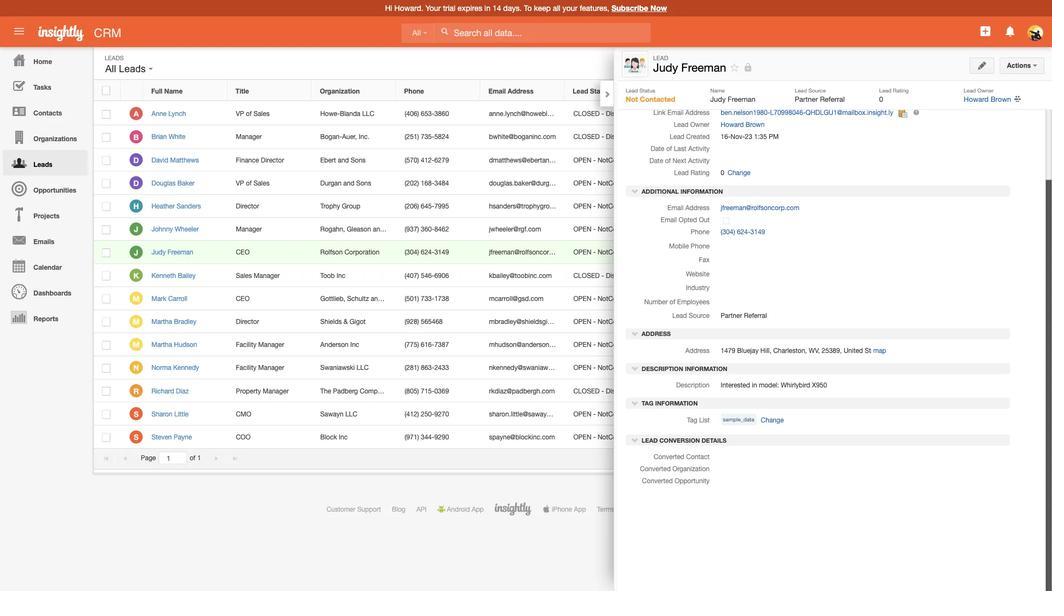 Task type: locate. For each thing, give the bounding box(es) containing it.
howard brown down the name judy freeman
[[754, 110, 797, 118]]

navigation containing home
[[0, 47, 88, 330]]

name up responsible
[[692, 49, 710, 57]]

closed inside the r row
[[573, 387, 600, 395]]

director for h
[[236, 202, 259, 210]]

gigot
[[350, 318, 366, 326]]

manager inside j row
[[236, 225, 262, 233]]

1 vertical spatial m
[[133, 317, 140, 326]]

rating for lead rating
[[691, 169, 710, 177]]

16- for kbailey@toobinc.com
[[658, 272, 668, 279]]

0 horizontal spatial change link
[[724, 168, 751, 179]]

howard for rkdiaz@padbergh.com
[[754, 387, 777, 395]]

jfreeman@rolfsoncorp.com cell
[[481, 241, 568, 264]]

3 closed - disqualified cell from the top
[[565, 264, 649, 287]]

tag down description information
[[642, 401, 654, 408]]

0 horizontal spatial rolfson corporation
[[320, 249, 380, 256]]

m row down the mcarroll@gsd.com
[[94, 311, 884, 334]]

llc inside "cell"
[[345, 410, 357, 418]]

m link for mark carroll
[[130, 292, 143, 305]]

1 horizontal spatial all
[[412, 29, 421, 37]]

0 right lead rating
[[721, 169, 724, 177]]

1 vertical spatial ceo cell
[[227, 287, 312, 311]]

director down sales manager
[[236, 318, 259, 326]]

douglas.baker@durganandsons.com cell
[[481, 172, 596, 195]]

follow image inside d row
[[838, 155, 848, 166]]

pm for dmatthews@ebertandsons.com
[[706, 156, 716, 164]]

16-nov-23 1:35 pm cell down tag list
[[649, 426, 745, 449]]

1 horizontal spatial 624-
[[737, 228, 750, 236]]

0 vertical spatial m link
[[130, 292, 143, 305]]

howard for nkennedy@swaniawskillc.com
[[754, 364, 777, 372]]

3 closed - disqualified from the top
[[573, 387, 640, 395]]

follow image for rkdiaz@padbergh.com
[[838, 387, 848, 397]]

2 vertical spatial change
[[761, 417, 784, 425]]

durgan
[[320, 179, 341, 187]]

pm for anne.lynch@howeblanda.com
[[706, 110, 716, 118]]

16- inside 'b' row
[[658, 133, 668, 141]]

0 horizontal spatial status
[[590, 87, 610, 95]]

d row down 'b' row
[[94, 172, 884, 195]]

shields & gigot
[[320, 318, 366, 326]]

d for david matthews
[[133, 156, 139, 165]]

624- inside cell
[[421, 249, 434, 256]]

howard brown link up interested in model: whirlybird x950
[[754, 364, 797, 372]]

2 facility manager cell from the top
[[227, 357, 312, 380]]

right click to copy email address image
[[899, 109, 908, 118]]

1 vertical spatial lead owner
[[674, 121, 710, 129]]

open - notcontacted cell for douglas.baker@durganandsons.com
[[565, 172, 649, 195]]

vp of sales inside d row
[[236, 179, 270, 187]]

swaniawski llc cell
[[312, 357, 396, 380]]

0 vertical spatial inc
[[337, 272, 345, 279]]

16- inside h "row"
[[658, 202, 668, 210]]

vp of sales down finance
[[236, 179, 270, 187]]

2 m link from the top
[[130, 315, 143, 328]]

0 vertical spatial date
[[651, 145, 664, 153]]

0 vertical spatial rating
[[893, 87, 909, 93]]

1 vertical spatial ceo
[[236, 249, 250, 256]]

finance director cell
[[227, 149, 312, 172]]

6 open - notcontacted cell from the top
[[565, 287, 649, 311]]

row containing full name
[[94, 81, 884, 101]]

0 vertical spatial ceo cell
[[227, 241, 312, 264]]

email up "a" row
[[488, 87, 506, 95]]

app for android app
[[472, 506, 484, 513]]

ceo cell for j
[[227, 241, 312, 264]]

m left "mark"
[[133, 294, 140, 303]]

11 open - notcontacted cell from the top
[[565, 426, 649, 449]]

howard brown inside "a" row
[[754, 110, 797, 118]]

1 m row from the top
[[94, 287, 884, 311]]

1 closed - disqualified from the top
[[573, 133, 640, 141]]

1:35 down industry
[[691, 295, 704, 303]]

1 vertical spatial (304)
[[405, 249, 419, 256]]

0 vertical spatial all
[[412, 29, 421, 37]]

1 vp from the top
[[236, 110, 244, 118]]

pm inside k row
[[706, 272, 716, 279]]

1 vertical spatial 0
[[721, 169, 724, 177]]

23 inside "a" row
[[682, 110, 689, 118]]

row
[[94, 81, 884, 101]]

23 inside the r row
[[682, 387, 689, 395]]

hsanders@trophygroup.com cell
[[481, 195, 572, 218]]

15 16-nov-23 1:35 pm cell from the top
[[649, 426, 745, 449]]

16-nov-23 1:35 pm down tag list
[[658, 434, 716, 441]]

0 vertical spatial m
[[133, 294, 140, 303]]

change link up ben.nelson1980-l70998046-qhdlgu1@mailbox.insight.ly
[[801, 83, 827, 94]]

0 vertical spatial corporation
[[745, 73, 780, 81]]

0 vertical spatial organization
[[673, 73, 710, 81]]

6 16-nov-23 1:35 pm cell from the top
[[649, 218, 745, 241]]

2 closed - disqualified cell from the top
[[565, 126, 649, 149]]

(206) 645-7995 cell
[[396, 195, 481, 218]]

1 manager cell from the top
[[227, 126, 312, 149]]

2 follow image from the top
[[838, 155, 848, 166]]

rolfson inside cell
[[320, 249, 343, 256]]

624- up 546-
[[421, 249, 434, 256]]

412-
[[421, 156, 434, 164]]

d up h link
[[133, 179, 139, 188]]

2 vertical spatial inc
[[339, 434, 348, 441]]

sharon.little@sawayn.com
[[489, 410, 565, 418]]

howard brown up (304) 624-3149 link
[[754, 202, 797, 210]]

brown inside 'b' row
[[779, 133, 797, 141]]

pm up details
[[706, 410, 716, 418]]

date
[[651, 145, 664, 153], [649, 157, 663, 165]]

1:35 inside the r row
[[691, 387, 704, 395]]

sales manager cell
[[227, 264, 312, 287]]

howard brown down l70998046-
[[754, 133, 797, 141]]

1 horizontal spatial referral
[[820, 95, 845, 103]]

624- for (304) 624-3149 link
[[737, 228, 750, 236]]

1 horizontal spatial status
[[639, 87, 655, 93]]

1:35 inside k row
[[691, 272, 704, 279]]

(928) 565468 cell
[[396, 311, 481, 334]]

steven
[[151, 434, 172, 441]]

director cell
[[227, 195, 312, 218], [227, 311, 312, 334]]

pm inside h "row"
[[706, 202, 716, 210]]

nov- for anne.lynch@howeblanda.com
[[668, 110, 682, 118]]

howard inside 'b' row
[[754, 133, 777, 141]]

0 vertical spatial owner
[[977, 87, 994, 93]]

9 open - notcontacted cell from the top
[[565, 357, 649, 380]]

s row
[[94, 403, 884, 426], [94, 426, 884, 449]]

change up jfreeman@rolfsoncorp.com 'link'
[[728, 169, 751, 177]]

2 horizontal spatial change link
[[801, 83, 827, 94]]

3149 for (304) 624-3149 cell
[[434, 249, 449, 256]]

(251)
[[405, 133, 419, 141]]

(501)
[[405, 295, 419, 303]]

information up tag list
[[655, 401, 698, 408]]

nov- for mhudson@andersoninc.com
[[668, 341, 682, 349]]

16- inside "a" row
[[658, 110, 668, 118]]

14 16-nov-23 1:35 pm cell from the top
[[649, 403, 745, 426]]

tag
[[642, 401, 654, 408], [687, 417, 697, 425]]

leads down crm
[[119, 63, 146, 75]]

follow image inside 'b' row
[[838, 132, 848, 143]]

open - notcontacted cell for nkennedy@swaniawskillc.com
[[565, 357, 649, 380]]

howard brown link left change record owner image
[[964, 95, 1011, 103]]

(304) 624-3149 link
[[721, 228, 765, 236]]

3 closed from the top
[[573, 272, 600, 279]]

n
[[133, 364, 139, 373]]

finance
[[236, 156, 259, 164]]

23 for nkennedy@swaniawskillc.com
[[682, 364, 689, 372]]

1 vertical spatial j link
[[130, 246, 143, 259]]

None checkbox
[[102, 110, 110, 119], [102, 133, 110, 142], [102, 156, 110, 165], [102, 179, 110, 188], [102, 203, 110, 211], [102, 249, 110, 258], [102, 364, 110, 373], [102, 434, 110, 443], [102, 110, 110, 119], [102, 133, 110, 142], [102, 156, 110, 165], [102, 179, 110, 188], [102, 203, 110, 211], [102, 249, 110, 258], [102, 364, 110, 373], [102, 434, 110, 443]]

coo cell
[[227, 426, 312, 449]]

16- for nkennedy@swaniawskillc.com
[[658, 364, 668, 372]]

email address up the opted
[[667, 204, 710, 212]]

name inside the name judy freeman
[[710, 87, 725, 93]]

chevron down image
[[631, 188, 639, 195], [631, 365, 639, 373], [631, 400, 639, 408], [631, 437, 639, 445]]

vp of sales cell for a
[[227, 102, 312, 126]]

16-nov-23 1:35 pm cell for rkdiaz@padbergh.com
[[649, 380, 745, 403]]

manager inside the r row
[[263, 387, 289, 395]]

status for lead status
[[590, 87, 610, 95]]

2 d link from the top
[[130, 177, 143, 190]]

lead up not in the top of the page
[[626, 87, 638, 93]]

follow image
[[729, 62, 740, 73], [838, 109, 848, 120], [838, 178, 848, 189], [838, 202, 848, 212], [838, 317, 848, 328], [838, 340, 848, 351], [838, 387, 848, 397], [838, 433, 848, 443]]

2 j row from the top
[[94, 241, 884, 264]]

2 facility manager from the top
[[236, 364, 284, 372]]

organization up responsible
[[673, 73, 710, 81]]

0 horizontal spatial source
[[689, 312, 710, 320]]

mark carroll link
[[151, 295, 193, 303]]

4 closed - disqualified cell from the top
[[565, 380, 649, 403]]

facility manager cell for m
[[227, 334, 312, 357]]

0 vertical spatial activity
[[688, 145, 710, 153]]

llc for s
[[345, 410, 357, 418]]

1 vertical spatial 624-
[[421, 249, 434, 256]]

8 follow image from the top
[[838, 410, 848, 420]]

closed - disqualified inside k row
[[573, 272, 640, 279]]

rating up "additional information"
[[691, 169, 710, 177]]

rogahn,
[[320, 225, 345, 233]]

charleston,
[[773, 347, 807, 355]]

(805) 715-0369 cell
[[396, 380, 481, 403]]

nov- for mcarroll@gsd.com
[[668, 295, 682, 303]]

nov- for jfreeman@rolfsoncorp.com
[[668, 249, 682, 256]]

open - notcontacted for dmatthews@ebertandsons.com
[[573, 156, 639, 164]]

howard brown for spayne@blockinc.com
[[754, 434, 797, 441]]

10 16-nov-23 1:35 pm cell from the top
[[649, 311, 745, 334]]

bailey
[[178, 272, 196, 279]]

16-nov-23 1:35 pm cell for douglas.baker@durganandsons.com
[[649, 172, 745, 195]]

lead left chevron right "image"
[[573, 87, 588, 95]]

s for steven payne
[[134, 433, 139, 442]]

lead owner up "lead created"
[[674, 121, 710, 129]]

(251) 735-5824 cell
[[396, 126, 481, 149]]

2 chevron down image from the top
[[631, 365, 639, 373]]

farrell
[[386, 225, 404, 233]]

1 s from the top
[[134, 410, 139, 419]]

pm up fax
[[706, 249, 716, 256]]

little
[[174, 410, 188, 418]]

7 follow image from the top
[[838, 363, 848, 374]]

(304) up (407)
[[405, 249, 419, 256]]

inc for m
[[350, 341, 359, 349]]

lead image
[[624, 53, 646, 75]]

1 horizontal spatial partner
[[795, 95, 818, 103]]

wheeler
[[175, 225, 199, 233]]

closed - disqualified inside the r row
[[573, 387, 640, 395]]

16-nov-23 1:35 pm for bwhite@boganinc.com
[[658, 133, 716, 141]]

0 vertical spatial referral
[[820, 95, 845, 103]]

organization up opportunity
[[673, 466, 710, 473]]

7 16-nov-23 1:35 pm cell from the top
[[649, 241, 745, 264]]

brian
[[151, 133, 167, 141]]

ceo cell for m
[[227, 287, 312, 311]]

block inc cell
[[312, 426, 396, 449]]

status inside lead status not contacted
[[639, 87, 655, 93]]

additional
[[642, 188, 679, 195]]

1 vertical spatial corporation
[[344, 249, 380, 256]]

howard inside the n row
[[754, 364, 777, 372]]

lead inside "lead rating 0"
[[879, 87, 891, 93]]

d link for david matthews
[[130, 153, 143, 167]]

2 app from the left
[[574, 506, 586, 513]]

howard brown left wv,
[[754, 341, 797, 349]]

m left martha bradley
[[133, 317, 140, 326]]

projects link
[[3, 202, 88, 227]]

jfreeman@rolfsoncorp.com for jfreeman@rolfsoncorp.com 'link'
[[721, 204, 799, 212]]

anne.lynch@howeblanda.com cell
[[481, 102, 577, 126]]

16-nov-23 1:35 pm inside h "row"
[[658, 202, 716, 210]]

0 vertical spatial vp of sales
[[236, 110, 270, 118]]

vp of sales for d
[[236, 179, 270, 187]]

all down howard.
[[412, 29, 421, 37]]

heather sanders
[[151, 202, 201, 210]]

(501) 733-1738 cell
[[396, 287, 481, 311]]

23 inside h "row"
[[682, 202, 689, 210]]

d row down bwhite@boganinc.com
[[94, 149, 884, 172]]

open - notcontacted for jwheeler@rgf.com
[[573, 225, 639, 233]]

0 horizontal spatial 3149
[[434, 249, 449, 256]]

1 open - notcontacted cell from the top
[[565, 149, 649, 172]]

2 s row from the top
[[94, 426, 884, 449]]

3 follow image from the top
[[838, 225, 848, 235]]

phone down out
[[691, 228, 710, 236]]

1 s row from the top
[[94, 403, 884, 426]]

11 16-nov-23 1:35 pm cell from the top
[[649, 334, 745, 357]]

follow image for douglas.baker@durganandsons.com
[[838, 178, 848, 189]]

vp for a
[[236, 110, 244, 118]]

referral inside lead source partner referral
[[820, 95, 845, 103]]

(304) 624-3149 inside cell
[[405, 249, 449, 256]]

douglas baker link
[[151, 179, 200, 187]]

pm down industry
[[706, 295, 716, 303]]

1:35 for dmatthews@ebertandsons.com
[[691, 156, 704, 164]]

1 director cell from the top
[[227, 195, 312, 218]]

actions button
[[1000, 58, 1044, 74]]

vp of sales cell
[[227, 102, 312, 126], [227, 172, 312, 195]]

1:35 down out
[[691, 225, 704, 233]]

follow image inside d row
[[838, 178, 848, 189]]

1 horizontal spatial name
[[692, 49, 710, 57]]

activity
[[688, 145, 710, 153], [688, 157, 710, 165]]

terms
[[597, 506, 615, 513]]

howard brown link up jfreeman@rolfsoncorp.com 'link'
[[754, 179, 797, 187]]

2 m from the top
[[133, 317, 140, 326]]

opportunity
[[675, 478, 710, 485]]

4 disqualified from the top
[[606, 387, 640, 395]]

m link for martha hudson
[[130, 338, 143, 352]]

0 vertical spatial tag
[[642, 401, 654, 408]]

nov- inside k row
[[668, 272, 682, 279]]

howard for mbradley@shieldsgigot.com
[[754, 318, 777, 326]]

2 vp of sales from the top
[[236, 179, 270, 187]]

howard for anne.lynch@howeblanda.com
[[754, 110, 777, 118]]

disqualified inside k row
[[606, 272, 640, 279]]

description for description information
[[642, 366, 683, 373]]

1 closed - disqualified cell from the top
[[565, 102, 649, 126]]

16-nov-23 1:35 pm up last
[[658, 133, 716, 141]]

0 vertical spatial s
[[134, 410, 139, 419]]

howard brown up interested in model: whirlybird x950
[[754, 364, 797, 372]]

6 follow image from the top
[[838, 294, 848, 304]]

0 vertical spatial llc
[[362, 110, 374, 118]]

1 facility manager cell from the top
[[227, 334, 312, 357]]

lead left conversion
[[642, 437, 658, 445]]

follow image inside the n row
[[838, 363, 848, 374]]

smartmerge leads link
[[892, 115, 947, 123]]

director inside 'm' row
[[236, 318, 259, 326]]

heather sanders link
[[151, 202, 206, 210]]

1 vertical spatial source
[[689, 312, 710, 320]]

0 vertical spatial rolfson corporation
[[721, 73, 780, 81]]

Search all data.... text field
[[435, 23, 651, 43]]

director inside h "row"
[[236, 202, 259, 210]]

row group containing a
[[94, 102, 884, 449]]

16-nov-23 1:35 pm cell for spayne@blockinc.com
[[649, 426, 745, 449]]

16-nov-23 1:35 pm down the opted
[[658, 225, 716, 233]]

1 vertical spatial email address
[[667, 204, 710, 212]]

0 vertical spatial source
[[808, 87, 826, 93]]

2 vertical spatial ceo
[[236, 295, 250, 303]]

facility manager cell
[[227, 334, 312, 357], [227, 357, 312, 380]]

4 16-nov-23 1:35 pm cell from the top
[[649, 172, 745, 195]]

vp of sales up finance
[[236, 110, 270, 118]]

disqualified for k
[[606, 272, 640, 279]]

1 follow image from the top
[[838, 132, 848, 143]]

disqualified inside 'b' row
[[606, 133, 640, 141]]

open - notcontacted cell
[[565, 149, 649, 172], [565, 172, 649, 195], [565, 195, 649, 218], [565, 218, 649, 241], [565, 241, 649, 264], [565, 287, 649, 311], [565, 311, 649, 334], [565, 334, 649, 357], [565, 357, 649, 380], [565, 403, 649, 426], [565, 426, 649, 449]]

16-nov-23 import
[[899, 190, 954, 197]]

0 vertical spatial d link
[[130, 153, 143, 167]]

in left 14
[[484, 4, 490, 13]]

brown for mhudson@andersoninc.com
[[779, 341, 797, 349]]

1 vertical spatial inc
[[350, 341, 359, 349]]

1 j link from the top
[[130, 223, 143, 236]]

n row
[[94, 357, 884, 380]]

app right android
[[472, 506, 484, 513]]

1 vp of sales from the top
[[236, 110, 270, 118]]

last
[[674, 145, 686, 153]]

all leads
[[105, 63, 149, 75]]

16-nov-23 1:35 pm for kbailey@toobinc.com
[[658, 272, 716, 279]]

5 follow image from the top
[[838, 271, 848, 281]]

iphone app link
[[542, 506, 586, 513]]

16-nov-23 1:35 pm cell up lead source
[[649, 287, 745, 311]]

1:35 inside h "row"
[[691, 202, 704, 210]]

lead owner
[[964, 87, 994, 93], [674, 121, 710, 129]]

1 facility from the top
[[236, 341, 256, 349]]

all leads button
[[102, 61, 156, 77]]

brown inside the r row
[[779, 387, 797, 395]]

page
[[141, 455, 156, 462]]

0 horizontal spatial 0
[[721, 169, 724, 177]]

contact
[[686, 454, 710, 461]]

mbradley@shieldsgigot.com open - notcontacted
[[489, 318, 639, 326]]

1 martha from the top
[[151, 318, 172, 326]]

1:35 down lead rating
[[691, 179, 704, 187]]

pm inside 'b' row
[[706, 133, 716, 141]]

2 director cell from the top
[[227, 311, 312, 334]]

open - notcontacted cell for spayne@blockinc.com
[[565, 426, 649, 449]]

1 m link from the top
[[130, 292, 143, 305]]

16-nov-23 1:35 pm inside "a" row
[[658, 110, 716, 118]]

pm inside "a" row
[[706, 110, 716, 118]]

0 horizontal spatial referral
[[744, 312, 767, 320]]

spayne@blockinc.com cell
[[481, 426, 565, 449]]

sales inside d row
[[254, 179, 270, 187]]

brown for rkdiaz@padbergh.com
[[779, 387, 797, 395]]

vp inside "a" row
[[236, 110, 244, 118]]

1:35 for mbradley@shieldsgigot.com
[[691, 318, 704, 326]]

1 vertical spatial 3149
[[434, 249, 449, 256]]

matthews
[[170, 156, 199, 164]]

16-nov-23 1:35 pm down last
[[658, 156, 716, 164]]

2 closed from the top
[[573, 133, 600, 141]]

durgan and sons cell
[[312, 172, 396, 195]]

bogan-
[[320, 133, 342, 141]]

follow image inside "a" row
[[838, 109, 848, 120]]

kenneth bailey
[[151, 272, 196, 279]]

features,
[[580, 4, 609, 13]]

k link
[[130, 269, 143, 282]]

0 vertical spatial partner
[[795, 95, 818, 103]]

1:35
[[691, 110, 704, 118], [691, 133, 704, 141], [754, 133, 767, 141], [691, 156, 704, 164], [691, 179, 704, 187], [691, 202, 704, 210], [691, 225, 704, 233], [691, 249, 704, 256], [691, 272, 704, 279], [691, 295, 704, 303], [691, 318, 704, 326], [691, 341, 704, 349], [691, 364, 704, 372], [691, 387, 704, 395], [691, 410, 704, 418], [691, 434, 704, 441]]

653-
[[421, 110, 434, 118]]

1:35 inside the n row
[[691, 364, 704, 372]]

howard brown inside d row
[[754, 179, 797, 187]]

inc for k
[[337, 272, 345, 279]]

director cell down finance director cell
[[227, 195, 312, 218]]

blog
[[392, 506, 405, 513]]

3149
[[750, 228, 765, 236], [434, 249, 449, 256]]

0 horizontal spatial rating
[[691, 169, 710, 177]]

1 vertical spatial jfreeman@rolfsoncorp.com
[[489, 249, 568, 256]]

3149 down (937) 360-8462 cell on the left
[[434, 249, 449, 256]]

5 16-nov-23 1:35 pm cell from the top
[[649, 195, 745, 218]]

chevron right image
[[603, 90, 611, 98]]

2 s link from the top
[[130, 431, 143, 444]]

lead inside row
[[573, 87, 588, 95]]

1 vertical spatial director
[[236, 202, 259, 210]]

jwheeler@rgf.com cell
[[481, 218, 565, 241]]

(775) 616-7387 cell
[[396, 334, 481, 357]]

16-nov-23 1:35 pm cell up website
[[649, 241, 745, 264]]

douglas.baker@durganandsons.com
[[489, 179, 596, 187]]

manager inside 'm' row
[[258, 341, 284, 349]]

leads up opportunities link
[[33, 161, 52, 168]]

7 open - notcontacted cell from the top
[[565, 311, 649, 334]]

howard for hsanders@trophygroup.com
[[754, 202, 777, 210]]

padberg
[[333, 387, 358, 395]]

1 facility manager from the top
[[236, 341, 284, 349]]

change link up jfreeman@rolfsoncorp.com 'link'
[[724, 168, 751, 179]]

16- for hsanders@trophygroup.com
[[658, 202, 668, 210]]

0 vertical spatial 3149
[[750, 228, 765, 236]]

1:35 for kbailey@toobinc.com
[[691, 272, 704, 279]]

source inside lead source partner referral
[[808, 87, 826, 93]]

10 open - notcontacted cell from the top
[[565, 403, 649, 426]]

terms of service
[[597, 506, 646, 513]]

0 vertical spatial (304) 624-3149
[[721, 228, 765, 236]]

open - notcontacted cell for hsanders@trophygroup.com
[[565, 195, 649, 218]]

16-nov-23 1:35 pm up tag information
[[658, 364, 716, 372]]

(304) 624-3149 cell
[[396, 241, 481, 264]]

brown for anne.lynch@howeblanda.com
[[779, 110, 797, 118]]

white
[[169, 133, 185, 141]]

disqualified inside "a" row
[[606, 110, 640, 118]]

1 m from the top
[[133, 294, 140, 303]]

2433
[[434, 364, 449, 372]]

pm inside the r row
[[706, 387, 716, 395]]

13 16-nov-23 1:35 pm cell from the top
[[649, 380, 745, 403]]

closed - disqualified cell for r
[[565, 380, 649, 403]]

sharon.little@sawayn.com cell
[[481, 403, 565, 426]]

vp of sales for a
[[236, 110, 270, 118]]

2 vp of sales cell from the top
[[227, 172, 312, 195]]

0 vertical spatial d
[[133, 156, 139, 165]]

rating for lead rating 0
[[893, 87, 909, 93]]

a row
[[94, 102, 884, 126]]

follow image
[[838, 132, 848, 143], [838, 155, 848, 166], [838, 225, 848, 235], [838, 248, 848, 258], [838, 271, 848, 281], [838, 294, 848, 304], [838, 363, 848, 374], [838, 410, 848, 420]]

block inc
[[320, 434, 348, 441]]

0 vertical spatial jfreeman@rolfsoncorp.com
[[721, 204, 799, 212]]

open - notcontacted cell for dmatthews@ebertandsons.com
[[565, 149, 649, 172]]

inc inside cell
[[339, 434, 348, 441]]

1 horizontal spatial corporation
[[745, 73, 780, 81]]

follow image for hsanders@trophygroup.com
[[838, 202, 848, 212]]

david matthews link
[[151, 156, 204, 164]]

chevron down image down chevron down image
[[631, 365, 639, 373]]

howard brown link for sharon.little@sawayn.com
[[754, 410, 797, 418]]

2 vp from the top
[[236, 179, 244, 187]]

leads up all leads
[[105, 54, 124, 61]]

mhudson@andersoninc.com cell
[[481, 334, 573, 357]]

2 j from the top
[[134, 248, 138, 257]]

jfreeman@rolfsoncorp.com up (304) 624-3149 link
[[721, 204, 799, 212]]

1 vertical spatial j
[[134, 248, 138, 257]]

s row down sharon.little@sawayn.com
[[94, 426, 884, 449]]

nov- for jwheeler@rgf.com
[[668, 225, 682, 233]]

trial
[[443, 4, 455, 13]]

16-nov-23 1:35 pm for hsanders@trophygroup.com
[[658, 202, 716, 210]]

open inside h "row"
[[573, 202, 591, 210]]

16-nov-23 1:35 pm for dmatthews@ebertandsons.com
[[658, 156, 716, 164]]

624- down jfreeman@rolfsoncorp.com 'link'
[[737, 228, 750, 236]]

1 disqualified from the top
[[606, 110, 640, 118]]

3 m link from the top
[[130, 338, 143, 352]]

6279
[[434, 156, 449, 164]]

d down b
[[133, 156, 139, 165]]

j link down h in the left of the page
[[130, 223, 143, 236]]

(971)
[[405, 434, 419, 441]]

1 d from the top
[[133, 156, 139, 165]]

ceo cell
[[227, 241, 312, 264], [227, 287, 312, 311]]

1 closed from the top
[[573, 110, 600, 118]]

3 chevron down image from the top
[[631, 400, 639, 408]]

d row
[[94, 149, 884, 172], [94, 172, 884, 195]]

- inside 'b' row
[[602, 133, 604, 141]]

now
[[650, 4, 667, 13]]

facility manager cell up property manager cell
[[227, 334, 312, 357]]

m link for martha bradley
[[130, 315, 143, 328]]

(570)
[[405, 156, 419, 164]]

follow image inside k row
[[838, 271, 848, 281]]

(281) 863-2433 cell
[[396, 357, 481, 380]]

martha for martha hudson
[[151, 341, 172, 349]]

1 app from the left
[[472, 506, 484, 513]]

howard brown for hsanders@trophygroup.com
[[754, 202, 797, 210]]

manager inside the n row
[[258, 364, 284, 372]]

martha
[[151, 318, 172, 326], [151, 341, 172, 349]]

durgan and sons
[[320, 179, 371, 187]]

howard brown right interested
[[754, 387, 797, 395]]

nov- inside h "row"
[[668, 202, 682, 210]]

9 16-nov-23 1:35 pm cell from the top
[[649, 287, 745, 311]]

0 vertical spatial director cell
[[227, 195, 312, 218]]

0 vertical spatial vp of sales cell
[[227, 102, 312, 126]]

email down user responsible on the top
[[667, 109, 684, 117]]

nkennedy@swaniawskillc.com open - notcontacted
[[489, 364, 639, 372]]

the padberg company
[[320, 387, 388, 395]]

16- for jwheeler@rgf.com
[[658, 225, 668, 233]]

16-nov-23 1:35 pm down description information
[[658, 387, 716, 395]]

Search this list... text field
[[685, 55, 808, 71]]

phone up (406)
[[404, 87, 424, 95]]

2 horizontal spatial name
[[710, 87, 725, 93]]

phone up fax
[[691, 242, 710, 250]]

nov- for bwhite@boganinc.com
[[668, 133, 682, 141]]

0 vertical spatial director
[[261, 156, 284, 164]]

(570) 412-6279 cell
[[396, 149, 481, 172]]

of inside d row
[[246, 179, 252, 187]]

new lead link
[[968, 55, 1013, 71]]

(971) 344-9290 cell
[[396, 426, 481, 449]]

1 vertical spatial title
[[236, 87, 249, 95]]

facility inside the n row
[[236, 364, 256, 372]]

2 j link from the top
[[130, 246, 143, 259]]

16-nov-23 1:35 pm cell down link email address on the right
[[649, 126, 745, 149]]

2 vertical spatial sales
[[236, 272, 252, 279]]

howard brown down jfreeman@rolfsoncorp.com 'link'
[[754, 225, 797, 233]]

4 chevron down image from the top
[[631, 437, 639, 445]]

rkdiaz@padbergh.com
[[489, 387, 555, 395]]

1 horizontal spatial (304)
[[721, 228, 735, 236]]

16-nov-23 1:35 pm cell down lead rating
[[649, 195, 745, 218]]

shields & gigot cell
[[312, 311, 396, 334]]

manager for m
[[258, 341, 284, 349]]

1 vertical spatial rating
[[691, 169, 710, 177]]

llc down 'anderson inc' cell
[[357, 364, 369, 372]]

16-nov-23 1:35 pm down user responsible on the top
[[658, 110, 716, 118]]

manager cell
[[227, 126, 312, 149], [227, 218, 312, 241]]

1 d row from the top
[[94, 149, 884, 172]]

4 open - notcontacted cell from the top
[[565, 218, 649, 241]]

16-nov-23 1:35 pm for nkennedy@swaniawskillc.com
[[658, 364, 716, 372]]

1:35 inside 'b' row
[[691, 133, 704, 141]]

4 closed from the top
[[573, 387, 600, 395]]

1 j from the top
[[134, 225, 138, 234]]

customer support
[[327, 506, 381, 513]]

1 horizontal spatial change
[[761, 417, 784, 425]]

2 closed - disqualified from the top
[[573, 272, 640, 279]]

interested in model: whirlybird x950
[[721, 382, 827, 390]]

b row
[[94, 126, 884, 149]]

howard for sharon.little@sawayn.com
[[754, 410, 777, 418]]

16-nov-23 1:35 pm up the opted
[[658, 202, 716, 210]]

closed - disqualified cell
[[565, 102, 649, 126], [565, 126, 649, 149], [565, 264, 649, 287], [565, 380, 649, 403]]

16-nov-23 1:35 pm inside 'b' row
[[658, 133, 716, 141]]

0 horizontal spatial rolfson
[[320, 249, 343, 256]]

cell
[[857, 126, 884, 149], [745, 149, 830, 172], [857, 149, 884, 172], [857, 195, 884, 218], [857, 218, 884, 241], [94, 241, 121, 264], [745, 241, 830, 264], [857, 241, 884, 264], [745, 264, 830, 287], [857, 264, 884, 287], [745, 287, 830, 311], [857, 287, 884, 311], [94, 311, 121, 334]]

3 open - notcontacted cell from the top
[[565, 195, 649, 218]]

home link
[[3, 47, 88, 73]]

3 m from the top
[[133, 341, 140, 350]]

1 vp of sales cell from the top
[[227, 102, 312, 126]]

sales inside "a" row
[[254, 110, 270, 118]]

lead status
[[573, 87, 610, 95]]

2 d from the top
[[133, 179, 139, 188]]

1 horizontal spatial 3149
[[750, 228, 765, 236]]

change up ben.nelson1980-l70998046-qhdlgu1@mailbox.insight.ly
[[804, 85, 827, 93]]

follow image for dmatthews@ebertandsons.com
[[838, 155, 848, 166]]

0 vertical spatial change
[[804, 85, 827, 93]]

r row
[[94, 380, 884, 403]]

1:35 down description information
[[691, 387, 704, 395]]

howard brown inside 'b' row
[[754, 133, 797, 141]]

your
[[426, 4, 441, 13]]

pm up out
[[706, 202, 716, 210]]

1 horizontal spatial 0
[[879, 95, 883, 103]]

2 facility from the top
[[236, 364, 256, 372]]

(206)
[[405, 202, 419, 210]]

brown inside d row
[[779, 179, 797, 187]]

property manager cell
[[227, 380, 312, 403]]

1 horizontal spatial source
[[808, 87, 826, 93]]

16-nov-23 1:35 pm
[[658, 110, 716, 118], [658, 133, 716, 141], [721, 133, 779, 141], [658, 156, 716, 164], [658, 179, 716, 187], [658, 202, 716, 210], [658, 225, 716, 233], [658, 249, 716, 256], [658, 272, 716, 279], [658, 295, 716, 303], [658, 318, 716, 326], [658, 341, 716, 349], [658, 364, 716, 372], [658, 387, 716, 395], [658, 410, 716, 418], [658, 434, 716, 441]]

1 horizontal spatial change link
[[758, 415, 784, 429]]

nov- inside the r row
[[668, 387, 682, 395]]

anne lynch
[[151, 110, 186, 118]]

notifications image
[[1004, 25, 1017, 38]]

and inside j row
[[373, 225, 384, 233]]

email opted out
[[661, 216, 710, 224]]

nov- for douglas.baker@durganandsons.com
[[668, 179, 682, 187]]

None checkbox
[[102, 86, 110, 95], [102, 226, 110, 234], [102, 272, 110, 281], [102, 295, 110, 304], [102, 318, 110, 327], [102, 341, 110, 350], [102, 388, 110, 396], [102, 411, 110, 419], [102, 86, 110, 95], [102, 226, 110, 234], [102, 272, 110, 281], [102, 295, 110, 304], [102, 318, 110, 327], [102, 341, 110, 350], [102, 388, 110, 396], [102, 411, 110, 419]]

address
[[508, 87, 533, 95], [685, 109, 710, 117], [685, 204, 710, 212], [640, 331, 671, 338], [685, 347, 710, 355]]

16-nov-23 1:35 pm cell
[[649, 102, 745, 126], [649, 126, 745, 149], [649, 149, 745, 172], [649, 172, 745, 195], [649, 195, 745, 218], [649, 218, 745, 241], [649, 241, 745, 264], [649, 264, 745, 287], [649, 287, 745, 311], [649, 311, 745, 334], [649, 334, 745, 357], [649, 357, 745, 380], [649, 380, 745, 403], [649, 403, 745, 426], [649, 426, 745, 449]]

anne.lynch@howeblanda.com
[[489, 110, 577, 118]]

white image
[[441, 27, 448, 35]]

keep
[[534, 4, 551, 13]]

m row
[[94, 287, 884, 311], [94, 311, 884, 334], [94, 334, 884, 357]]

howe-blanda llc cell
[[312, 102, 396, 126]]

2 martha from the top
[[151, 341, 172, 349]]

23 for mbradley@shieldsgigot.com
[[682, 318, 689, 326]]

rolfson corporation cell
[[312, 241, 396, 264]]

david matthews
[[151, 156, 199, 164]]

8 16-nov-23 1:35 pm cell from the top
[[649, 264, 745, 287]]

(412) 250-9270 cell
[[396, 403, 481, 426]]

row group
[[94, 102, 884, 449]]

j row
[[94, 218, 884, 241], [94, 241, 884, 264]]

howard brown link down interested in model: whirlybird x950
[[754, 410, 797, 418]]

nov- inside 'b' row
[[668, 133, 682, 141]]

2 s from the top
[[134, 433, 139, 442]]

follow image for bwhite@boganinc.com
[[838, 132, 848, 143]]

name right full
[[164, 87, 183, 95]]

director for m
[[236, 318, 259, 326]]

5 open - notcontacted cell from the top
[[565, 241, 649, 264]]

1 vertical spatial martha
[[151, 341, 172, 349]]

bogan-auer, inc. cell
[[312, 126, 396, 149]]

0 horizontal spatial corporation
[[344, 249, 380, 256]]

8 open - notcontacted cell from the top
[[565, 334, 649, 357]]

2 16-nov-23 1:35 pm cell from the top
[[649, 126, 745, 149]]

(407) 546-6906 cell
[[396, 264, 481, 287]]

notcontacted
[[751, 85, 795, 93], [598, 156, 639, 164], [598, 179, 639, 187], [598, 202, 639, 210], [598, 225, 639, 233], [598, 249, 639, 256], [598, 295, 639, 303], [598, 318, 639, 326], [598, 341, 639, 349], [598, 364, 639, 372], [598, 410, 639, 418], [598, 434, 639, 441]]

closed for k
[[573, 272, 600, 279]]

facility manager cell for n
[[227, 357, 312, 380]]

howard brown for bwhite@boganinc.com
[[754, 133, 797, 141]]

status up contacted
[[639, 87, 655, 93]]

freeman inside j row
[[168, 249, 193, 256]]

0 vertical spatial j link
[[130, 223, 143, 236]]

brown inside "a" row
[[779, 110, 797, 118]]

16-nov-23 1:35 pm inside the r row
[[658, 387, 716, 395]]

nov- inside the n row
[[668, 364, 682, 372]]

home
[[33, 58, 52, 65]]

1:35 down responsible
[[691, 110, 704, 118]]

1 vertical spatial director cell
[[227, 311, 312, 334]]

name for name judy freeman
[[710, 87, 725, 93]]

bluejay
[[737, 347, 759, 355]]

closed inside k row
[[573, 272, 600, 279]]

judy freeman up kenneth bailey
[[151, 249, 193, 256]]

2 ceo cell from the top
[[227, 287, 312, 311]]

1 vertical spatial description
[[676, 382, 710, 390]]

android
[[447, 506, 470, 513]]

0 vertical spatial in
[[484, 4, 490, 13]]

0
[[879, 95, 883, 103], [721, 169, 724, 177]]

16-nov-23 1:35 pm for jfreeman@rolfsoncorp.com
[[658, 249, 716, 256]]

open - notcontacted cell for sharon.little@sawayn.com
[[565, 403, 649, 426]]

1:35 up fax
[[691, 249, 704, 256]]

0 vertical spatial information
[[681, 188, 723, 195]]

0 vertical spatial 624-
[[737, 228, 750, 236]]

2 manager cell from the top
[[227, 218, 312, 241]]

0 vertical spatial facility manager
[[236, 341, 284, 349]]

closed down nkennedy@swaniawskillc.com open - notcontacted
[[573, 387, 600, 395]]

brian white link
[[151, 133, 191, 141]]

nov- inside "a" row
[[668, 110, 682, 118]]

jfreeman@rolfsoncorp.com inside cell
[[489, 249, 568, 256]]

1 horizontal spatial title
[[697, 61, 710, 69]]

title inside row
[[236, 87, 249, 95]]

1 d link from the top
[[130, 153, 143, 167]]

2 vertical spatial judy freeman
[[151, 249, 193, 256]]

4 follow image from the top
[[838, 248, 848, 258]]

change right sample_data link
[[761, 417, 784, 425]]

0 horizontal spatial title
[[236, 87, 249, 95]]

1 horizontal spatial rating
[[893, 87, 909, 93]]

(412)
[[405, 410, 419, 418]]

2 disqualified from the top
[[606, 133, 640, 141]]

closed down lead status
[[573, 110, 600, 118]]

pm down fax
[[706, 272, 716, 279]]

1 s link from the top
[[130, 408, 143, 421]]

director cell down sales manager cell
[[227, 311, 312, 334]]

3 m row from the top
[[94, 334, 884, 357]]

sharon little
[[151, 410, 188, 418]]

jwheeler@rgf.com
[[489, 225, 541, 233]]

rogahn, gleason and farrell cell
[[312, 218, 404, 241]]

0 vertical spatial 0
[[879, 95, 883, 103]]

mcarroll@gsd.com cell
[[481, 287, 565, 311]]

follow image inside 'm' row
[[838, 294, 848, 304]]

3 16-nov-23 1:35 pm cell from the top
[[649, 149, 745, 172]]

1 field
[[159, 453, 186, 464]]

1 vertical spatial change
[[728, 169, 751, 177]]

ceo up sales manager
[[236, 249, 250, 256]]

0 horizontal spatial change
[[728, 169, 751, 177]]

16-nov-23 1:35 pm for mcarroll@gsd.com
[[658, 295, 716, 303]]

1 vertical spatial vp of sales cell
[[227, 172, 312, 195]]

howard brown inside the n row
[[754, 364, 797, 372]]

follow image inside the r row
[[838, 387, 848, 397]]

follow image inside h "row"
[[838, 202, 848, 212]]

(281)
[[405, 364, 419, 372]]

howard brown inside h "row"
[[754, 202, 797, 210]]

3 disqualified from the top
[[606, 272, 640, 279]]

navigation
[[0, 47, 88, 330]]

howard inside d row
[[754, 179, 777, 187]]



Task type: describe. For each thing, give the bounding box(es) containing it.
1:35 for mcarroll@gsd.com
[[691, 295, 704, 303]]

16-nov-23 1:35 pm cell for jwheeler@rgf.com
[[649, 218, 745, 241]]

howard brown for rkdiaz@padbergh.com
[[754, 387, 797, 395]]

r
[[133, 387, 139, 396]]

and right ebert
[[338, 156, 349, 164]]

director cell for m
[[227, 311, 312, 334]]

cmo cell
[[227, 403, 312, 426]]

23 for anne.lynch@howeblanda.com
[[682, 110, 689, 118]]

the padberg company cell
[[312, 380, 396, 403]]

toob inc cell
[[312, 264, 396, 287]]

howard brown link for jwheeler@rgf.com
[[754, 225, 797, 233]]

trophy
[[320, 202, 340, 210]]

pm for jfreeman@rolfsoncorp.com
[[706, 249, 716, 256]]

sawayn
[[320, 410, 343, 418]]

douglas baker
[[151, 179, 195, 187]]

nkennedy@swaniawskillc.com
[[489, 364, 578, 372]]

0 vertical spatial title
[[697, 61, 710, 69]]

- inside "a" row
[[602, 110, 604, 118]]

organizations link
[[3, 124, 88, 150]]

h
[[133, 202, 139, 211]]

states
[[865, 347, 884, 355]]

nov- for sharon.little@sawayn.com
[[668, 410, 682, 418]]

0 vertical spatial ceo
[[721, 61, 735, 69]]

1:35 for spayne@blockinc.com
[[691, 434, 704, 441]]

1 vertical spatial judy freeman
[[653, 61, 726, 74]]

howard for spayne@blockinc.com
[[754, 434, 777, 441]]

howard brown link for douglas.baker@durganandsons.com
[[754, 179, 797, 187]]

address up out
[[685, 204, 710, 212]]

(775)
[[405, 341, 419, 349]]

rogahn, gleason and farrell (937) 360-8462
[[320, 225, 449, 233]]

open - notcontacted cell for jfreeman@rolfsoncorp.com
[[565, 241, 649, 264]]

lead conversion details
[[640, 437, 727, 445]]

rolfson corporation inside cell
[[320, 249, 380, 256]]

lead inside lead source partner referral
[[795, 87, 807, 93]]

dmatthews@ebertandsons.com
[[489, 156, 582, 164]]

freeman inside the name judy freeman
[[728, 95, 756, 103]]

address down responsible
[[685, 109, 710, 117]]

1 vertical spatial partner
[[721, 312, 742, 320]]

1 chevron down image from the top
[[631, 188, 639, 195]]

2 d row from the top
[[94, 172, 884, 195]]

coo
[[236, 434, 251, 441]]

lead created
[[670, 133, 710, 141]]

2 vertical spatial phone
[[691, 242, 710, 250]]

lead inside lead status not contacted
[[626, 87, 638, 93]]

change for the middle the change link
[[761, 417, 784, 425]]

chevron down image
[[631, 330, 639, 338]]

gottlieb, schultz and d'amore cell
[[312, 287, 409, 311]]

(304) 624-3149 for (304) 624-3149 link
[[721, 228, 765, 236]]

16-nov-23 1:35 pm cell for nkennedy@swaniawskillc.com
[[649, 357, 745, 380]]

pm down l70998046-
[[769, 133, 779, 141]]

manager for r
[[263, 387, 289, 395]]

norma
[[151, 364, 171, 372]]

toob inc
[[320, 272, 345, 279]]

mark
[[151, 295, 166, 303]]

notcontacted inside h "row"
[[598, 202, 639, 210]]

pm for douglas.baker@durganandsons.com
[[706, 179, 716, 187]]

source for lead source partner referral
[[808, 87, 826, 93]]

(971) 344-9290
[[405, 434, 449, 441]]

hsanders@trophygroup.com
[[489, 202, 572, 210]]

1 vertical spatial date
[[649, 157, 663, 165]]

16-nov-23 1:35 pm for jwheeler@rgf.com
[[658, 225, 716, 233]]

16-nov-23 1:35 pm for sharon.little@sawayn.com
[[658, 410, 716, 418]]

director cell for h
[[227, 195, 312, 218]]

- inside h "row"
[[593, 202, 596, 210]]

645-
[[421, 202, 434, 210]]

new lead
[[975, 59, 1006, 67]]

(202) 168-3484
[[405, 179, 449, 187]]

(281) 863-2433
[[405, 364, 449, 372]]

16- for mcarroll@gsd.com
[[658, 295, 668, 303]]

bwhite@boganinc.com cell
[[481, 126, 565, 149]]

property
[[236, 387, 261, 395]]

kennedy
[[173, 364, 199, 372]]

d link for douglas baker
[[130, 177, 143, 190]]

23 for spayne@blockinc.com
[[682, 434, 689, 441]]

lead status not contacted
[[626, 87, 675, 103]]

lead up last
[[670, 133, 684, 141]]

(928) 565468
[[405, 318, 443, 326]]

ben.nelson1980-
[[721, 109, 770, 117]]

howard brown link down ben.nelson1980-
[[721, 121, 765, 129]]

0 inside "lead rating 0"
[[879, 95, 883, 103]]

ceo for j
[[236, 249, 250, 256]]

trophy group cell
[[312, 195, 396, 218]]

open - notcontacted for spayne@blockinc.com
[[573, 434, 639, 441]]

ben.nelson1980-l70998046-qhdlgu1@mailbox.insight.ly link
[[721, 109, 893, 117]]

address up description information
[[685, 347, 710, 355]]

kbailey@toobinc.com
[[489, 272, 552, 279]]

change record owner image
[[1014, 94, 1021, 104]]

address inside row
[[508, 87, 533, 95]]

l70998046-
[[770, 109, 806, 117]]

- inside the r row
[[602, 387, 604, 395]]

judy up the name judy freeman
[[721, 49, 735, 57]]

16-nov-23 1:35 pm cell for mcarroll@gsd.com
[[649, 287, 745, 311]]

email left the opted
[[661, 216, 677, 224]]

gleason
[[347, 225, 371, 233]]

facility manager for m
[[236, 341, 284, 349]]

sample_data link
[[721, 415, 756, 426]]

lead right new
[[991, 59, 1006, 67]]

lead right lead image
[[653, 54, 668, 61]]

sales for a
[[254, 110, 270, 118]]

follow image for kbailey@toobinc.com
[[838, 271, 848, 281]]

h row
[[94, 195, 884, 218]]

23 for sharon.little@sawayn.com
[[682, 410, 689, 418]]

546-
[[421, 272, 434, 279]]

mbradley@shieldsgigot.com cell
[[481, 311, 572, 334]]

name inside row
[[164, 87, 183, 95]]

tasks link
[[3, 73, 88, 99]]

auer,
[[342, 133, 357, 141]]

llc inside cell
[[362, 110, 374, 118]]

k row
[[94, 264, 884, 287]]

judy freeman inside j row
[[151, 249, 193, 256]]

2 activity from the top
[[688, 157, 710, 165]]

of inside "a" row
[[246, 110, 252, 118]]

to
[[524, 4, 532, 13]]

conversion
[[659, 437, 700, 445]]

howard brown up ben.nelson1980-
[[721, 97, 765, 105]]

23 for douglas.baker@durganandsons.com
[[682, 179, 689, 187]]

- inside the n row
[[593, 364, 596, 372]]

open - notcontacted for jfreeman@rolfsoncorp.com
[[573, 249, 639, 256]]

16-nov-23 import link
[[892, 190, 954, 197]]

smartmerge
[[892, 115, 928, 123]]

j link for johnny wheeler
[[130, 223, 143, 236]]

address right chevron down image
[[640, 331, 671, 338]]

1:35 for sharon.little@sawayn.com
[[691, 410, 704, 418]]

23 for jwheeler@rgf.com
[[682, 225, 689, 233]]

mobile
[[669, 242, 689, 250]]

partner inside lead source partner referral
[[795, 95, 818, 103]]

0 vertical spatial converted
[[654, 454, 684, 461]]

iphone app
[[552, 506, 586, 513]]

organization inside converted contact converted organization converted opportunity
[[673, 466, 710, 473]]

3860
[[434, 110, 449, 118]]

16-nov-23 1:35 pm for douglas.baker@durganandsons.com
[[658, 179, 716, 187]]

kbailey@toobinc.com cell
[[481, 264, 565, 287]]

howard brown link for hsanders@trophygroup.com
[[754, 202, 797, 210]]

of left the 1
[[190, 455, 195, 462]]

tag list
[[687, 417, 710, 425]]

trophy group
[[320, 202, 360, 210]]

tag information
[[640, 401, 698, 408]]

lead down 'next'
[[674, 169, 689, 177]]

and right the durgan
[[343, 179, 354, 187]]

23 for bwhite@boganinc.com
[[682, 133, 689, 141]]

of right terms
[[616, 506, 622, 513]]

freeman up responsible
[[681, 61, 726, 74]]

16-nov-23 1:35 pm down ben.nelson1980-
[[721, 133, 779, 141]]

m for martha hudson
[[133, 341, 140, 350]]

of left last
[[666, 145, 672, 153]]

howard brown left change record owner image
[[964, 95, 1011, 103]]

follow image for mbradley@shieldsgigot.com
[[838, 317, 848, 328]]

reports link
[[3, 305, 88, 330]]

customer support link
[[327, 506, 381, 513]]

1 horizontal spatial lead owner
[[964, 87, 994, 93]]

howard brown for mhudson@andersoninc.com
[[754, 341, 797, 349]]

follow image for anne.lynch@howeblanda.com
[[838, 109, 848, 120]]

judy inside the name judy freeman
[[710, 95, 726, 103]]

sawayn llc
[[320, 410, 357, 418]]

anderson inc cell
[[312, 334, 396, 357]]

swaniawski
[[320, 364, 355, 372]]

16- for mbradley@shieldsgigot.com
[[658, 318, 668, 326]]

0 vertical spatial judy freeman
[[721, 49, 763, 57]]

(570) 412-6279
[[405, 156, 449, 164]]

nov- for kbailey@toobinc.com
[[668, 272, 682, 279]]

martha for martha bradley
[[151, 318, 172, 326]]

1:35 for anne.lynch@howeblanda.com
[[691, 110, 704, 118]]

freeman up 'record permissions' image
[[737, 49, 763, 57]]

m for mark carroll
[[133, 294, 140, 303]]

0 vertical spatial rolfson
[[721, 73, 743, 81]]

johnny wheeler link
[[151, 225, 204, 233]]

judy inside j row
[[151, 249, 166, 256]]

phone inside row
[[404, 87, 424, 95]]

responsible
[[673, 97, 710, 105]]

(202) 168-3484 cell
[[396, 172, 481, 195]]

howard brown for anne.lynch@howeblanda.com
[[754, 110, 797, 118]]

follow image for jwheeler@rgf.com
[[838, 225, 848, 235]]

manager inside 'b' row
[[236, 133, 262, 141]]

howard brown for douglas.baker@durganandsons.com
[[754, 179, 797, 187]]

3484
[[434, 179, 449, 187]]

9270
[[434, 410, 449, 418]]

pm for jwheeler@rgf.com
[[706, 225, 716, 233]]

1 vertical spatial in
[[752, 382, 757, 390]]

1:35 down ben.nelson1980-
[[754, 133, 767, 141]]

(304) 624-3149 for (304) 624-3149 cell
[[405, 249, 449, 256]]

description information
[[640, 366, 727, 373]]

b
[[133, 132, 139, 142]]

23 for jfreeman@rolfsoncorp.com
[[682, 249, 689, 256]]

lead down new
[[964, 87, 976, 93]]

1 vertical spatial phone
[[691, 228, 710, 236]]

email up email opted out
[[667, 204, 684, 212]]

howard for bwhite@boganinc.com
[[754, 133, 777, 141]]

employees
[[677, 298, 710, 306]]

pm for rkdiaz@padbergh.com
[[706, 387, 716, 395]]

crm
[[94, 26, 121, 40]]

1 j row from the top
[[94, 218, 884, 241]]

1 vertical spatial referral
[[744, 312, 767, 320]]

dashboards link
[[3, 279, 88, 305]]

howard brown down ben.nelson1980-
[[721, 121, 765, 129]]

opportunities
[[33, 186, 76, 194]]

r link
[[130, 385, 143, 398]]

howard brown for sharon.little@sawayn.com
[[754, 410, 797, 418]]

hi
[[385, 4, 392, 13]]

1 vertical spatial organization
[[320, 87, 360, 95]]

gottlieb,
[[320, 295, 345, 303]]

0 horizontal spatial in
[[484, 4, 490, 13]]

1 vertical spatial converted
[[640, 466, 671, 473]]

16-nov-23 1:35 pm for spayne@blockinc.com
[[658, 434, 716, 441]]

25389,
[[822, 347, 842, 355]]

disqualified for r
[[606, 387, 640, 395]]

partner referral
[[721, 312, 767, 320]]

(937) 360-8462 cell
[[396, 218, 481, 241]]

kenneth bailey link
[[151, 272, 201, 279]]

ebert and sons cell
[[312, 149, 396, 172]]

director inside d row
[[261, 156, 284, 164]]

richard diaz link
[[151, 387, 194, 395]]

(407)
[[405, 272, 419, 279]]

j for johnny wheeler
[[134, 225, 138, 234]]

1:35 for mhudson@andersoninc.com
[[691, 341, 704, 349]]

(928)
[[405, 318, 419, 326]]

sales inside k row
[[236, 272, 252, 279]]

out
[[699, 216, 710, 224]]

leads inside button
[[119, 63, 146, 75]]

nov- for hsanders@trophygroup.com
[[668, 202, 682, 210]]

record permissions image
[[743, 61, 753, 74]]

name for name
[[692, 49, 710, 57]]

lead down link email address on the right
[[674, 121, 688, 129]]

howard brown link for nkennedy@swaniawskillc.com
[[754, 364, 797, 372]]

martha hudson
[[151, 341, 197, 349]]

projects
[[33, 212, 60, 220]]

1 vertical spatial owner
[[690, 121, 710, 129]]

email inside row
[[488, 87, 506, 95]]

1 horizontal spatial email address
[[667, 204, 710, 212]]

d for douglas baker
[[133, 179, 139, 188]]

(304) for (304) 624-3149 cell
[[405, 249, 419, 256]]

2 m row from the top
[[94, 311, 884, 334]]

sawayn llc cell
[[312, 403, 396, 426]]

organizations
[[33, 135, 77, 142]]

howard brown link for mbradley@shieldsgigot.com
[[754, 318, 797, 326]]

sons for ebert and sons
[[351, 156, 366, 164]]

16- for sharon.little@sawayn.com
[[658, 410, 668, 418]]

bradley
[[174, 318, 196, 326]]

follow image for jfreeman@rolfsoncorp.com
[[838, 248, 848, 258]]

733-
[[421, 295, 434, 303]]

rkdiaz@padbergh.com cell
[[481, 380, 565, 403]]

pm for nkennedy@swaniawskillc.com
[[706, 364, 716, 372]]

norma kennedy link
[[151, 364, 205, 372]]

notcontacted inside the n row
[[598, 364, 639, 372]]

app for iphone app
[[574, 506, 586, 513]]

fax
[[699, 256, 710, 264]]

sales for d
[[254, 179, 270, 187]]

anderson
[[320, 341, 348, 349]]

(406) 653-3860 cell
[[396, 102, 481, 126]]

16- for jfreeman@rolfsoncorp.com
[[658, 249, 668, 256]]

of left 'next'
[[665, 157, 671, 165]]

open - notcontacted for douglas.baker@durganandsons.com
[[573, 179, 639, 187]]

1738
[[434, 295, 449, 303]]

1 horizontal spatial owner
[[977, 87, 994, 93]]

leads right smartmerge
[[930, 115, 947, 123]]

0 horizontal spatial lead owner
[[674, 121, 710, 129]]

m for martha bradley
[[133, 317, 140, 326]]

23 for kbailey@toobinc.com
[[682, 272, 689, 279]]

user responsible
[[658, 97, 710, 105]]

judy right lead image
[[653, 61, 678, 74]]

1 activity from the top
[[688, 145, 710, 153]]

of right number
[[670, 298, 675, 306]]

nkennedy@swaniawskillc.com cell
[[481, 357, 578, 380]]

link email address
[[653, 109, 710, 117]]

email address inside row
[[488, 87, 533, 95]]

lead down number of employees
[[672, 312, 687, 320]]

map
[[873, 347, 886, 355]]

corporation inside cell
[[344, 249, 380, 256]]

2 vertical spatial converted
[[642, 478, 673, 485]]

16-nov-23 1:35 pm for mhudson@andersoninc.com
[[658, 341, 716, 349]]

swaniawski llc
[[320, 364, 369, 372]]

bin
[[933, 86, 943, 93]]

closed inside "a" row
[[573, 110, 600, 118]]

dmatthews@ebertandsons.com cell
[[481, 149, 582, 172]]

168-
[[421, 179, 434, 187]]

1:35 for douglas.baker@durganandsons.com
[[691, 179, 704, 187]]

open inside the n row
[[573, 364, 591, 372]]

show sidebar image
[[942, 59, 950, 67]]

- inside k row
[[602, 272, 604, 279]]

and right schultz
[[371, 295, 382, 303]]

closed - disqualified cell for b
[[565, 126, 649, 149]]



Task type: vqa. For each thing, say whether or not it's contained in the screenshot.
1st "Started" from the bottom of the row group containing 1. Personalize your account
no



